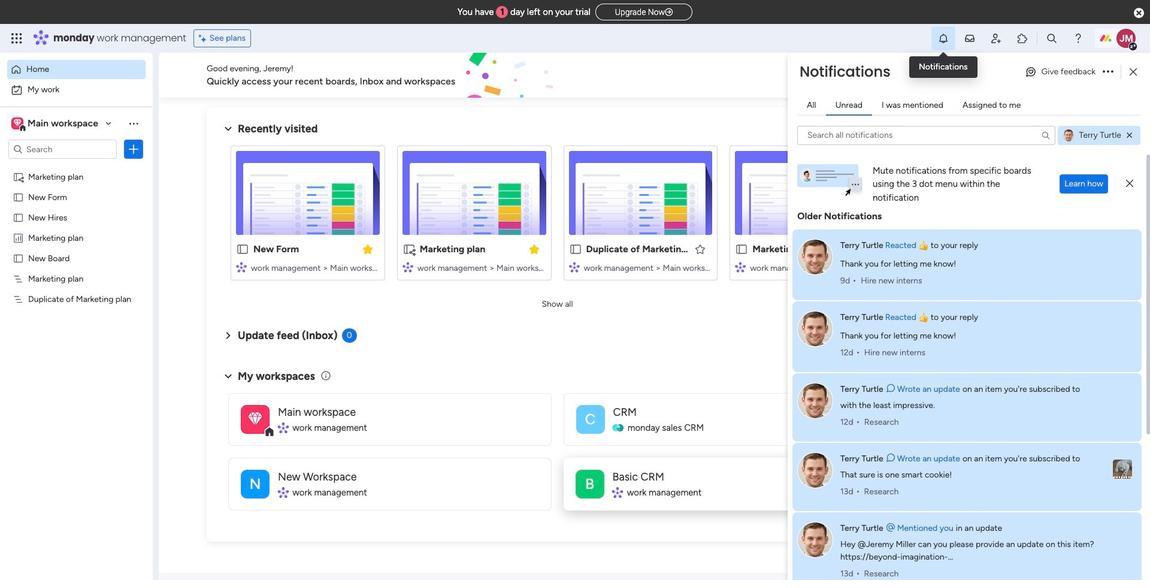 Task type: vqa. For each thing, say whether or not it's contained in the screenshot.
Sales to the top
no



Task type: locate. For each thing, give the bounding box(es) containing it.
2 add to favorites image from the left
[[861, 243, 873, 255]]

1 add to favorites image from the left
[[695, 243, 707, 255]]

getting started element
[[923, 310, 1103, 358]]

Search all notifications search field
[[798, 126, 1056, 145]]

Search in workspace field
[[25, 142, 100, 156]]

1 vertical spatial public board image
[[569, 243, 582, 256]]

invite members image
[[991, 32, 1003, 44]]

dialog
[[788, 53, 1151, 580]]

3 terry turtle image from the top
[[798, 383, 834, 419]]

v2 bolt switch image
[[1026, 69, 1033, 82]]

0 horizontal spatial remove from favorites image
[[362, 243, 374, 255]]

option
[[7, 60, 146, 79], [7, 80, 146, 99], [0, 166, 153, 168]]

component image
[[403, 262, 413, 272], [569, 262, 580, 272]]

add to favorites image
[[695, 243, 707, 255], [861, 243, 873, 255]]

workspace image
[[11, 117, 23, 130], [13, 117, 21, 130], [576, 405, 605, 434], [248, 408, 262, 430]]

templates image image
[[934, 114, 1092, 197]]

list box
[[0, 164, 153, 471]]

close my workspaces image
[[221, 369, 236, 383]]

dapulse rightstroke image
[[665, 8, 673, 17]]

public board image
[[13, 212, 24, 223], [236, 243, 249, 256], [736, 243, 749, 256], [13, 252, 24, 264]]

1 horizontal spatial add to favorites image
[[861, 243, 873, 255]]

open update feed (inbox) image
[[221, 328, 236, 343]]

None search field
[[798, 126, 1056, 145]]

0 horizontal spatial add to favorites image
[[695, 243, 707, 255]]

2 terry turtle image from the top
[[798, 311, 834, 347]]

notifications image
[[938, 32, 950, 44]]

1 terry turtle image from the top
[[798, 239, 834, 275]]

terry turtle image
[[798, 239, 834, 275], [798, 311, 834, 347], [798, 383, 834, 419], [798, 452, 834, 488], [798, 522, 834, 558]]

1 horizontal spatial remove from favorites image
[[528, 243, 540, 255]]

jeremy miller image
[[1117, 29, 1136, 48]]

public board image
[[13, 191, 24, 203], [569, 243, 582, 256]]

v2 user feedback image
[[933, 68, 942, 82]]

select product image
[[11, 32, 23, 44]]

1 horizontal spatial component image
[[569, 262, 580, 272]]

shareable board image
[[403, 243, 416, 256]]

update feed image
[[964, 32, 976, 44]]

workspace image
[[241, 405, 270, 434], [241, 470, 270, 498], [576, 470, 605, 498]]

0 vertical spatial option
[[7, 60, 146, 79]]

remove from favorites image
[[362, 243, 374, 255], [528, 243, 540, 255]]

search everything image
[[1047, 32, 1059, 44]]

workspace selection element
[[11, 116, 100, 132]]

give feedback image
[[1025, 66, 1037, 78]]

0 vertical spatial public board image
[[13, 191, 24, 203]]

quick search results list box
[[221, 136, 894, 295]]

0 horizontal spatial component image
[[403, 262, 413, 272]]

workspace options image
[[128, 117, 140, 129]]



Task type: describe. For each thing, give the bounding box(es) containing it.
2 remove from favorites image from the left
[[528, 243, 540, 255]]

5 terry turtle image from the top
[[798, 522, 834, 558]]

options image
[[128, 143, 140, 155]]

terry turtle image
[[1063, 129, 1075, 141]]

close recently visited image
[[221, 122, 236, 136]]

4 terry turtle image from the top
[[798, 452, 834, 488]]

contact sales element
[[923, 425, 1103, 473]]

2 component image from the left
[[569, 262, 580, 272]]

1 vertical spatial option
[[7, 80, 146, 99]]

help center element
[[923, 368, 1103, 416]]

dapulse close image
[[1135, 7, 1145, 19]]

1 remove from favorites image from the left
[[362, 243, 374, 255]]

2 vertical spatial option
[[0, 166, 153, 168]]

0 element
[[342, 328, 357, 343]]

1 horizontal spatial public board image
[[569, 243, 582, 256]]

0 horizontal spatial public board image
[[13, 191, 24, 203]]

options image
[[1103, 68, 1114, 76]]

search image
[[1041, 130, 1051, 140]]

shareable board image
[[13, 171, 24, 182]]

see plans image
[[199, 32, 210, 45]]

1 component image from the left
[[403, 262, 413, 272]]

help image
[[1073, 32, 1085, 44]]

public dashboard image
[[13, 232, 24, 243]]

monday marketplace image
[[1017, 32, 1029, 44]]



